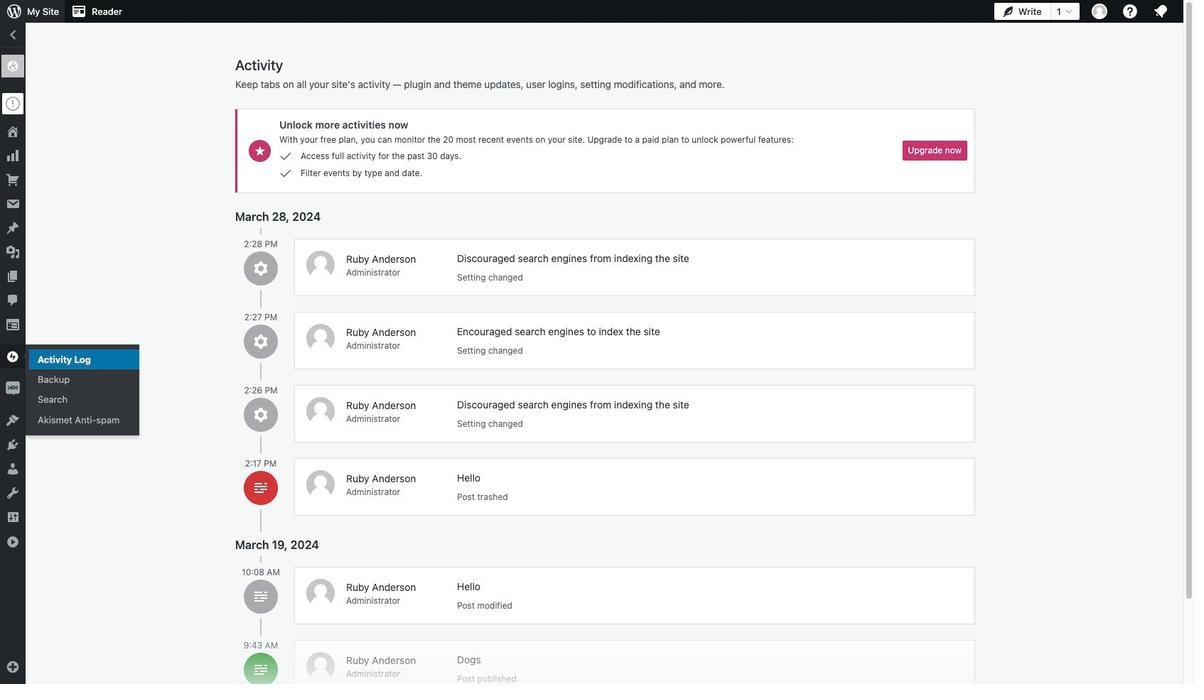 Task type: locate. For each thing, give the bounding box(es) containing it.
1 vertical spatial img image
[[6, 382, 20, 396]]

my profile image
[[1092, 4, 1108, 19]]

0 vertical spatial img image
[[6, 350, 20, 364]]

img image
[[6, 350, 20, 364], [6, 382, 20, 396]]

main content
[[235, 56, 975, 685]]

help image
[[1122, 3, 1139, 20]]

2 img image from the top
[[6, 382, 20, 396]]

manage your notifications image
[[1153, 3, 1170, 20]]



Task type: vqa. For each thing, say whether or not it's contained in the screenshot.
progress bar
no



Task type: describe. For each thing, give the bounding box(es) containing it.
1 img image from the top
[[6, 350, 20, 364]]



